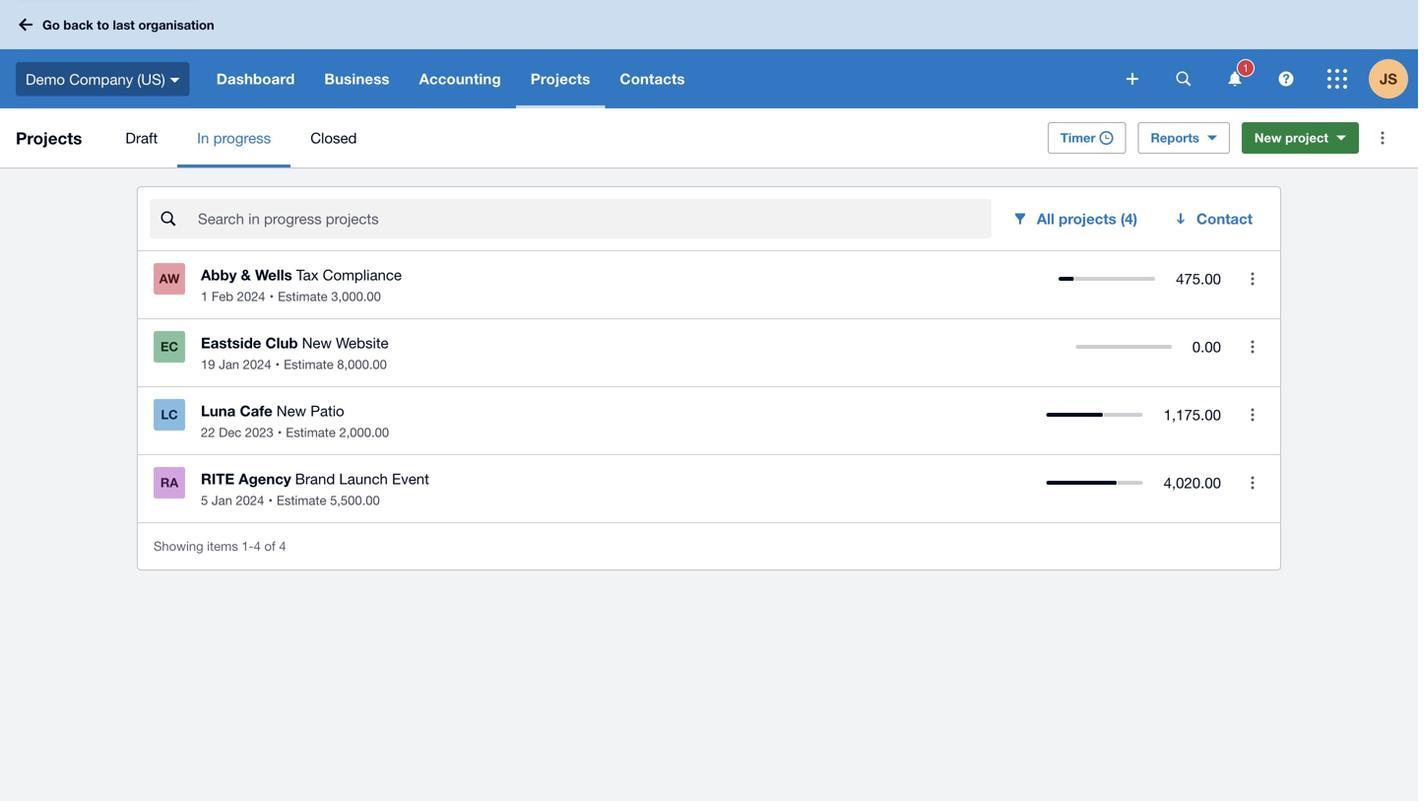 Task type: locate. For each thing, give the bounding box(es) containing it.
0 vertical spatial projects
[[531, 70, 591, 88]]

0 vertical spatial more options image
[[1234, 395, 1273, 435]]

jan inside eastside club new website 19 jan 2024 • estimate 8,000.00
[[219, 357, 239, 372]]

• inside eastside club new website 19 jan 2024 • estimate 8,000.00
[[275, 357, 280, 372]]

1 horizontal spatial 4
[[279, 538, 286, 554]]

2 vertical spatial 2024
[[236, 493, 264, 508]]

1
[[1243, 62, 1249, 74], [201, 289, 208, 304]]

&
[[241, 266, 251, 284]]

more options image right the 475.00
[[1234, 259, 1273, 299]]

• down wells
[[270, 289, 274, 304]]

1 left feb
[[201, 289, 208, 304]]

more options image
[[1364, 118, 1403, 158], [1234, 259, 1273, 299], [1234, 327, 1273, 367]]

1 vertical spatial new
[[302, 334, 332, 351]]

• down agency
[[268, 493, 273, 508]]

svg image
[[19, 18, 33, 31], [1328, 69, 1348, 89], [1177, 71, 1192, 86], [1279, 71, 1294, 86], [1127, 73, 1139, 85]]

1 more options image from the top
[[1234, 395, 1273, 435]]

1 up new project popup button
[[1243, 62, 1249, 74]]

0 horizontal spatial projects
[[16, 128, 82, 148]]

abby & wells tax compliance 1 feb 2024 • estimate 3,000.00
[[201, 266, 402, 304]]

estimate inside eastside club new website 19 jan 2024 • estimate 8,000.00
[[284, 357, 334, 372]]

svg image up reports popup button
[[1229, 71, 1242, 86]]

1 horizontal spatial 1
[[1243, 62, 1249, 74]]

svg image right the (us)
[[170, 78, 180, 83]]

0 horizontal spatial 1
[[201, 289, 208, 304]]

business
[[325, 70, 390, 88]]

new project button
[[1242, 122, 1360, 154]]

contacts button
[[605, 49, 700, 108]]

contact button
[[1162, 199, 1269, 238]]

wells
[[255, 266, 292, 284]]

projects left 'contacts' popup button
[[531, 70, 591, 88]]

estimate down brand
[[277, 493, 327, 508]]

2 vertical spatial new
[[277, 402, 306, 419]]

1 vertical spatial projects
[[16, 128, 82, 148]]

estimate inside rite agency brand launch event 5 jan 2024 • estimate 5,500.00
[[277, 493, 327, 508]]

timer
[[1061, 130, 1096, 145]]

0 vertical spatial more options image
[[1364, 118, 1403, 158]]

2 more options image from the top
[[1234, 463, 1273, 503]]

estimate down patio
[[286, 425, 336, 440]]

jan inside rite agency brand launch event 5 jan 2024 • estimate 5,500.00
[[212, 493, 232, 508]]

estimate
[[278, 289, 328, 304], [284, 357, 334, 372], [286, 425, 336, 440], [277, 493, 327, 508]]

event
[[392, 470, 429, 487]]

banner
[[0, 0, 1419, 108]]

0 vertical spatial 1
[[1243, 62, 1249, 74]]

to
[[97, 17, 109, 32]]

4 left of
[[254, 538, 261, 554]]

0 vertical spatial 2024
[[237, 289, 266, 304]]

more options image
[[1234, 395, 1273, 435], [1234, 463, 1273, 503]]

demo company (us) button
[[0, 49, 202, 108]]

all projects (4) button
[[1000, 199, 1154, 238]]

draft
[[126, 129, 158, 146]]

1 vertical spatial 1
[[201, 289, 208, 304]]

jan right 19
[[219, 357, 239, 372]]

• down "club"
[[275, 357, 280, 372]]

4
[[254, 538, 261, 554], [279, 538, 286, 554]]

js
[[1380, 70, 1398, 88]]

estimate down "club"
[[284, 357, 334, 372]]

estimate inside abby & wells tax compliance 1 feb 2024 • estimate 3,000.00
[[278, 289, 328, 304]]

1 vertical spatial more options image
[[1234, 463, 1273, 503]]

1 vertical spatial jan
[[212, 493, 232, 508]]

go
[[42, 17, 60, 32]]

2024 inside abby & wells tax compliance 1 feb 2024 • estimate 3,000.00
[[237, 289, 266, 304]]

projects down demo
[[16, 128, 82, 148]]

0 vertical spatial new
[[1255, 130, 1282, 145]]

0 horizontal spatial svg image
[[170, 78, 180, 83]]

2,000.00
[[339, 425, 389, 440]]

2024 down the &
[[237, 289, 266, 304]]

0 vertical spatial jan
[[219, 357, 239, 372]]

new for eastside club
[[302, 334, 332, 351]]

2024 down agency
[[236, 493, 264, 508]]

all projects (4)
[[1037, 210, 1138, 228]]

more options image right the 4,020.00
[[1234, 463, 1273, 503]]

1 horizontal spatial projects
[[531, 70, 591, 88]]

all
[[1037, 210, 1055, 228]]

go back to last organisation
[[42, 17, 214, 32]]

launch
[[339, 470, 388, 487]]

eastside
[[201, 334, 261, 352]]

agency
[[239, 470, 291, 488]]

8,000.00
[[337, 357, 387, 372]]

2024
[[237, 289, 266, 304], [243, 357, 272, 372], [236, 493, 264, 508]]

closed
[[311, 129, 357, 146]]

contacts
[[620, 70, 685, 88]]

4 right of
[[279, 538, 286, 554]]

new inside eastside club new website 19 jan 2024 • estimate 8,000.00
[[302, 334, 332, 351]]

0 horizontal spatial 4
[[254, 538, 261, 554]]

more options image for wells
[[1234, 259, 1273, 299]]

abby
[[201, 266, 237, 284]]

reports
[[1151, 130, 1200, 145]]

(4)
[[1121, 210, 1138, 228]]

website
[[336, 334, 389, 351]]

rite
[[201, 470, 235, 488]]

2024 inside eastside club new website 19 jan 2024 • estimate 8,000.00
[[243, 357, 272, 372]]

ra
[[160, 475, 178, 490]]

1 horizontal spatial svg image
[[1229, 71, 1242, 86]]

2 vertical spatial more options image
[[1234, 327, 1273, 367]]

eastside club new website 19 jan 2024 • estimate 8,000.00
[[201, 334, 389, 372]]

• right 2023
[[278, 425, 282, 440]]

jan right the 5 on the left
[[212, 493, 232, 508]]

•
[[270, 289, 274, 304], [275, 357, 280, 372], [278, 425, 282, 440], [268, 493, 273, 508]]

3,000.00
[[331, 289, 381, 304]]

projects
[[531, 70, 591, 88], [16, 128, 82, 148]]

5
[[201, 493, 208, 508]]

svg image up reports popup button
[[1127, 73, 1139, 85]]

organisation
[[138, 17, 214, 32]]

new for luna cafe
[[277, 402, 306, 419]]

1 button
[[1216, 49, 1255, 108]]

new
[[1255, 130, 1282, 145], [302, 334, 332, 351], [277, 402, 306, 419]]

jan
[[219, 357, 239, 372], [212, 493, 232, 508]]

• inside the luna cafe new patio 22 dec 2023 • estimate 2,000.00
[[278, 425, 282, 440]]

2 4 from the left
[[279, 538, 286, 554]]

new right cafe
[[277, 402, 306, 419]]

svg image left go
[[19, 18, 33, 31]]

new left project
[[1255, 130, 1282, 145]]

in
[[197, 129, 209, 146]]

475.00
[[1177, 270, 1222, 287]]

accounting button
[[405, 49, 516, 108]]

business button
[[310, 49, 405, 108]]

aw
[[159, 271, 180, 286]]

estimate down tax
[[278, 289, 328, 304]]

svg image left 1 popup button
[[1177, 71, 1192, 86]]

new inside the luna cafe new patio 22 dec 2023 • estimate 2,000.00
[[277, 402, 306, 419]]

svg image right 1 popup button
[[1279, 71, 1294, 86]]

1 vertical spatial 2024
[[243, 357, 272, 372]]

tax
[[296, 266, 319, 283]]

1,175.00
[[1164, 406, 1222, 423]]

more options image right 0.00 at the top right
[[1234, 327, 1273, 367]]

2024 inside rite agency brand launch event 5 jan 2024 • estimate 5,500.00
[[236, 493, 264, 508]]

1 4 from the left
[[254, 538, 261, 554]]

2024 down "club"
[[243, 357, 272, 372]]

more options image down js
[[1364, 118, 1403, 158]]

js button
[[1370, 49, 1419, 108]]

more options image right '1,175.00'
[[1234, 395, 1273, 435]]

new right "club"
[[302, 334, 332, 351]]

2023
[[245, 425, 274, 440]]

banner containing dashboard
[[0, 0, 1419, 108]]

svg image
[[1229, 71, 1242, 86], [170, 78, 180, 83]]

1 vertical spatial more options image
[[1234, 259, 1273, 299]]



Task type: describe. For each thing, give the bounding box(es) containing it.
dec
[[219, 425, 242, 440]]

svg image inside 1 popup button
[[1229, 71, 1242, 86]]

closed link
[[291, 108, 377, 168]]

more options image for cafe
[[1234, 395, 1273, 435]]

progress
[[213, 129, 271, 146]]

demo company (us)
[[26, 70, 165, 87]]

• inside rite agency brand launch event 5 jan 2024 • estimate 5,500.00
[[268, 493, 273, 508]]

estimate inside the luna cafe new patio 22 dec 2023 • estimate 2,000.00
[[286, 425, 336, 440]]

1 inside popup button
[[1243, 62, 1249, 74]]

22
[[201, 425, 215, 440]]

patio
[[311, 402, 345, 419]]

(us)
[[137, 70, 165, 87]]

cafe
[[240, 402, 273, 420]]

1 inside abby & wells tax compliance 1 feb 2024 • estimate 3,000.00
[[201, 289, 208, 304]]

luna cafe new patio 22 dec 2023 • estimate 2,000.00
[[201, 402, 389, 440]]

in progress link
[[178, 108, 291, 168]]

lc
[[161, 407, 178, 422]]

svg image left js
[[1328, 69, 1348, 89]]

go back to last organisation link
[[12, 7, 226, 42]]

ec
[[161, 339, 178, 354]]

brand
[[295, 470, 335, 487]]

showing items 1-4 of 4
[[154, 538, 286, 554]]

timer button
[[1048, 122, 1127, 154]]

draft link
[[106, 108, 178, 168]]

feb
[[212, 289, 234, 304]]

of
[[265, 538, 276, 554]]

2024 for agency
[[236, 493, 264, 508]]

showing
[[154, 538, 204, 554]]

luna
[[201, 402, 236, 420]]

dashboard
[[216, 70, 295, 88]]

svg image inside demo company (us) popup button
[[170, 78, 180, 83]]

new inside new project popup button
[[1255, 130, 1282, 145]]

1-
[[242, 538, 254, 554]]

dashboard link
[[202, 49, 310, 108]]

project
[[1286, 130, 1329, 145]]

company
[[69, 70, 133, 87]]

more options image for agency
[[1234, 463, 1273, 503]]

back
[[63, 17, 93, 32]]

club
[[266, 334, 298, 352]]

svg image inside "go back to last organisation" link
[[19, 18, 33, 31]]

more options image for new
[[1234, 327, 1273, 367]]

Search in progress projects search field
[[196, 200, 992, 237]]

last
[[113, 17, 135, 32]]

4,020.00
[[1164, 474, 1222, 491]]

5,500.00
[[330, 493, 380, 508]]

in progress
[[197, 129, 271, 146]]

projects inside popup button
[[531, 70, 591, 88]]

items
[[207, 538, 238, 554]]

demo
[[26, 70, 65, 87]]

new project
[[1255, 130, 1329, 145]]

19
[[201, 357, 215, 372]]

projects
[[1059, 210, 1117, 228]]

reports button
[[1139, 122, 1231, 154]]

2024 for &
[[237, 289, 266, 304]]

projects button
[[516, 49, 605, 108]]

rite agency brand launch event 5 jan 2024 • estimate 5,500.00
[[201, 470, 429, 508]]

compliance
[[323, 266, 402, 283]]

contact
[[1197, 210, 1253, 228]]

0.00
[[1193, 338, 1222, 355]]

accounting
[[419, 70, 501, 88]]

• inside abby & wells tax compliance 1 feb 2024 • estimate 3,000.00
[[270, 289, 274, 304]]



Task type: vqa. For each thing, say whether or not it's contained in the screenshot.


